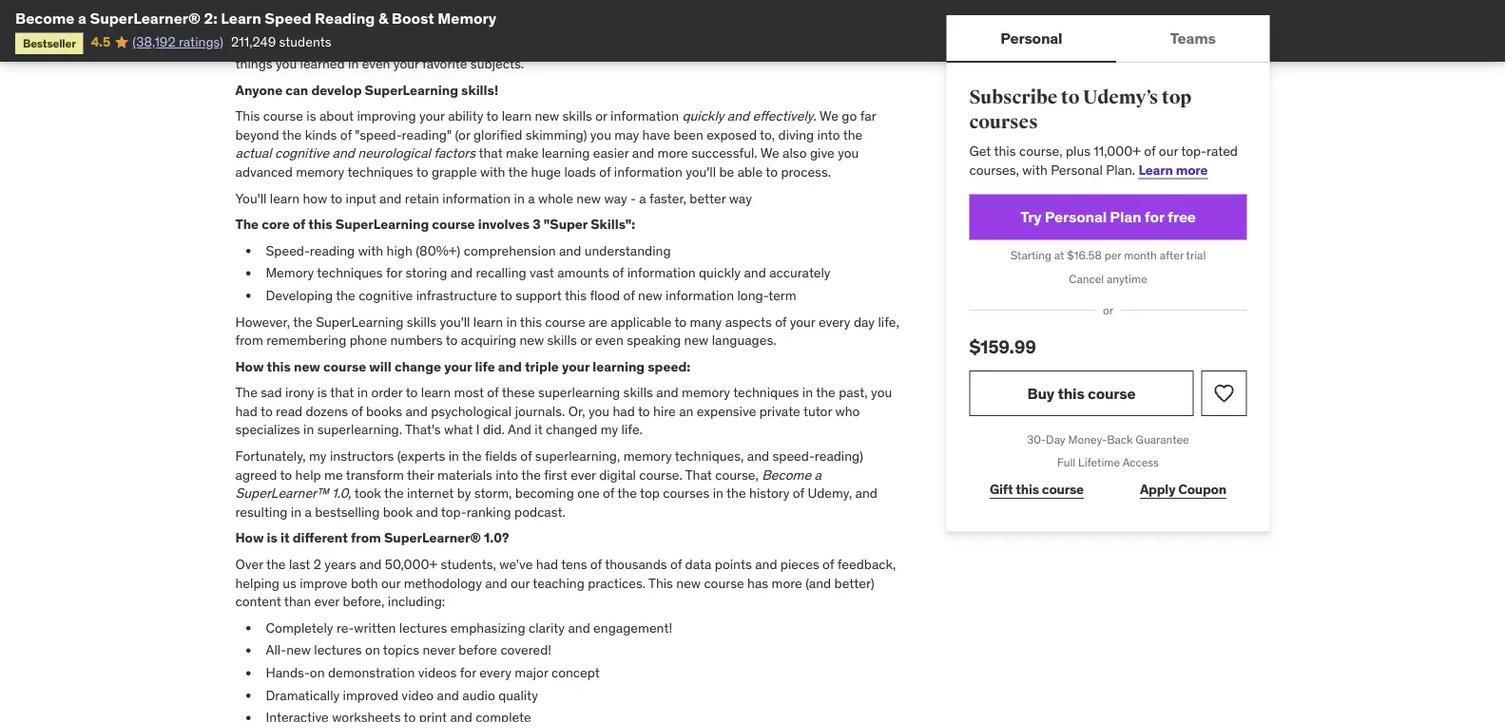 Task type: describe. For each thing, give the bounding box(es) containing it.
buy this course
[[1027, 383, 1136, 403]]

grapple
[[432, 163, 477, 180]]

input
[[346, 190, 376, 207]]

with inside the you'll learn how to input and retain information in a whole new way - a faster, better way the core of this superlearning course involves 3 "super skills": speed-reading with high (80%+) comprehension and understanding memory techniques for storing and recalling vast amounts of information quickly and accurately developing the cognitive infrastructure to support this flood of new information long-term however, the superlearning skills you'll learn in this course are applicable to many aspects of your every day life, from remembering phone numbers to acquiring new skills or even speaking new languages. how this new course will change your life and triple your learning speed: the sad irony is that in order to learn most of these superlearning skills and memory techniques in the past, you had to read dozens of books and psychological journals. or, you had to hire an expensive private tutor who specializes in superlearning. that's what i did. and it changed my life.
[[358, 242, 383, 259]]

of inside "that make learning easier and more successful. we also give you advanced memory techniques to grapple with the huge loads of information you'll be able to process."
[[599, 163, 611, 180]]

fortunately, my instructors (experts in the fields of superlearning, memory techniques, and speed-reading) agreed to help me transform their materials into the first ever digital course. that course,
[[235, 448, 863, 483]]

kinds
[[305, 126, 337, 143]]

the right developing
[[336, 287, 355, 304]]

of right flood
[[623, 287, 635, 304]]

book
[[383, 504, 413, 521]]

memory inside the you'll learn how to input and retain information in a whole new way - a faster, better way the core of this superlearning course involves 3 "super skills": speed-reading with high (80%+) comprehension and understanding memory techniques for storing and recalling vast amounts of information quickly and accurately developing the cognitive infrastructure to support this flood of new information long-term however, the superlearning skills you'll learn in this course are applicable to many aspects of your every day life, from remembering phone numbers to acquiring new skills or even speaking new languages. how this new course will change your life and triple your learning speed: the sad irony is that in order to learn most of these superlearning skills and memory techniques in the past, you had to read dozens of books and psychological journals. or, you had to hire an expensive private tutor who specializes in superlearning. that's what i did. and it changed my life.
[[266, 264, 314, 282]]

and up that's
[[405, 403, 428, 420]]

for inside try personal plan for free link
[[1145, 207, 1165, 227]]

boost
[[392, 8, 434, 28]]

and up "has"
[[755, 556, 777, 573]]

new down many in the left top of the page
[[684, 332, 709, 349]]

2 way from the left
[[729, 190, 752, 207]]

to right order
[[406, 384, 418, 401]]

and down "videos"
[[437, 687, 459, 704]]

whole
[[538, 190, 573, 207]]

applicable
[[611, 313, 672, 330]]

top- inside get this course, plus 11,000+ of our top-rated courses, with personal plan.
[[1181, 142, 1207, 160]]

bestseller
[[23, 36, 76, 50]]

subscribe to udemy's top courses
[[969, 86, 1192, 134]]

this down how at the top of the page
[[308, 216, 333, 233]]

all-
[[266, 642, 286, 659]]

infrastructure
[[416, 287, 497, 304]]

in down superlearner™
[[291, 504, 301, 521]]

the down digital in the bottom of the page
[[617, 485, 637, 502]]

superlearning,
[[535, 448, 620, 465]]

you right or,
[[588, 403, 610, 420]]

a inside become a superlearner™ 1.0,
[[814, 466, 821, 483]]

"speed-
[[355, 126, 402, 143]]

improving
[[357, 107, 416, 125]]

2 horizontal spatial more
[[1176, 161, 1208, 178]]

(or
[[455, 126, 470, 143]]

1 horizontal spatial our
[[511, 575, 530, 592]]

long-
[[737, 287, 769, 304]]

your up superlearning
[[562, 358, 590, 375]]

in up involves
[[514, 190, 525, 207]]

0 vertical spatial lectures
[[399, 620, 447, 637]]

of right tens
[[590, 556, 602, 573]]

1 horizontal spatial is
[[307, 107, 316, 125]]

materials
[[437, 466, 492, 483]]

and right input at the left of page
[[380, 190, 402, 207]]

information up have
[[611, 107, 679, 125]]

and
[[508, 421, 531, 439]]

factors
[[434, 145, 475, 162]]

successful.
[[691, 145, 758, 162]]

learn up the acquiring
[[473, 313, 503, 330]]

completely re-written lectures emphasizing clarity and engagement! all-new lectures on topics never before covered! hands-on demonstration videos for every major concept dramatically improved video and audio quality
[[266, 620, 672, 704]]

learn up core
[[270, 190, 300, 207]]

with inside "that make learning easier and more successful. we also give you advanced memory techniques to grapple with the huge loads of information you'll be able to process."
[[480, 163, 505, 180]]

students
[[279, 33, 331, 50]]

your up reading" at the left of page
[[419, 107, 445, 125]]

skills up triple on the left of the page
[[547, 332, 577, 349]]

become a superlearner™ 1.0,
[[235, 466, 821, 502]]

videos
[[418, 664, 457, 682]]

and up long-
[[744, 264, 766, 282]]

become for become a superlearner™ 1.0,
[[762, 466, 811, 483]]

developing
[[266, 287, 333, 304]]

learn up glorified
[[502, 107, 532, 125]]

or inside the you'll learn how to input and retain information in a whole new way - a faster, better way the core of this superlearning course involves 3 "super skills": speed-reading with high (80%+) comprehension and understanding memory techniques for storing and recalling vast amounts of information quickly and accurately developing the cognitive infrastructure to support this flood of new information long-term however, the superlearning skills you'll learn in this course are applicable to many aspects of your every day life, from remembering phone numbers to acquiring new skills or even speaking new languages. how this new course will change your life and triple your learning speed: the sad irony is that in order to learn most of these superlearning skills and memory techniques in the past, you had to read dozens of books and psychological journals. or, you had to hire an expensive private tutor who specializes in superlearning. that's what i did. and it changed my life.
[[580, 332, 592, 349]]

and right clarity
[[568, 620, 590, 637]]

that inside the you'll learn how to input and retain information in a whole new way - a faster, better way the core of this superlearning course involves 3 "super skills": speed-reading with high (80%+) comprehension and understanding memory techniques for storing and recalling vast amounts of information quickly and accurately developing the cognitive infrastructure to support this flood of new information long-term however, the superlearning skills you'll learn in this course are applicable to many aspects of your every day life, from remembering phone numbers to acquiring new skills or even speaking new languages. how this new course will change your life and triple your learning speed: the sad irony is that in order to learn most of these superlearning skills and memory techniques in the past, you had to read dozens of books and psychological journals. or, you had to hire an expensive private tutor who specializes in superlearning. that's what i did. and it changed my life.
[[330, 384, 354, 401]]

to up glorified
[[486, 107, 499, 125]]

(38,192
[[132, 33, 175, 50]]

course, inside get this course, plus 11,000+ of our top-rated courses, with personal plan.
[[1019, 142, 1063, 160]]

the up 'becoming'
[[521, 466, 541, 483]]

video
[[402, 687, 434, 704]]

try personal plan for free
[[1020, 207, 1196, 227]]

plan
[[1110, 207, 1141, 227]]

practices.
[[588, 575, 646, 592]]

the left 'kinds'
[[282, 126, 302, 143]]

to,
[[760, 126, 775, 143]]

(80%+)
[[416, 242, 461, 259]]

money-
[[1068, 432, 1107, 447]]

becoming
[[515, 485, 574, 502]]

past,
[[839, 384, 868, 401]]

plan.
[[1106, 161, 1136, 178]]

is inside the you'll learn how to input and retain information in a whole new way - a faster, better way the core of this superlearning course involves 3 "super skills": speed-reading with high (80%+) comprehension and understanding memory techniques for storing and recalling vast amounts of information quickly and accurately developing the cognitive infrastructure to support this flood of new information long-term however, the superlearning skills you'll learn in this course are applicable to many aspects of your every day life, from remembering phone numbers to acquiring new skills or even speaking new languages. how this new course will change your life and triple your learning speed: the sad irony is that in order to learn most of these superlearning skills and memory techniques in the past, you had to read dozens of books and psychological journals. or, you had to hire an expensive private tutor who specializes in superlearning. that's what i did. and it changed my life.
[[317, 384, 327, 401]]

superlearner™
[[235, 485, 329, 502]]

2 the from the top
[[235, 384, 258, 401]]

quality
[[498, 687, 538, 704]]

of right core
[[293, 216, 305, 233]]

1.0,
[[332, 485, 351, 502]]

years
[[325, 556, 356, 573]]

the left history
[[727, 485, 746, 502]]

can
[[286, 81, 308, 98]]

to right able
[[766, 163, 778, 180]]

it inside the you'll learn how to input and retain information in a whole new way - a faster, better way the core of this superlearning course involves 3 "super skills": speed-reading with high (80%+) comprehension and understanding memory techniques for storing and recalling vast amounts of information quickly and accurately developing the cognitive infrastructure to support this flood of new information long-term however, the superlearning skills you'll learn in this course are applicable to many aspects of your every day life, from remembering phone numbers to acquiring new skills or even speaking new languages. how this new course will change your life and triple your learning speed: the sad irony is that in order to learn most of these superlearning skills and memory techniques in the past, you had to read dozens of books and psychological journals. or, you had to hire an expensive private tutor who specializes in superlearning. that's what i did. and it changed my life.
[[535, 421, 543, 439]]

course.
[[639, 466, 683, 483]]

did.
[[483, 421, 505, 439]]

their
[[407, 466, 434, 483]]

&
[[378, 8, 388, 28]]

this right gift
[[1016, 481, 1039, 498]]

the up book
[[384, 485, 404, 502]]

4.5
[[91, 33, 110, 50]]

in up the acquiring
[[506, 313, 517, 330]]

new up skimming) on the left
[[535, 107, 559, 125]]

skills up the life.
[[623, 384, 653, 401]]

life,
[[878, 313, 899, 330]]

free
[[1168, 207, 1196, 227]]

the down go
[[843, 126, 863, 143]]

learning inside the you'll learn how to input and retain information in a whole new way - a faster, better way the core of this superlearning course involves 3 "super skills": speed-reading with high (80%+) comprehension and understanding memory techniques for storing and recalling vast amounts of information quickly and accurately developing the cognitive infrastructure to support this flood of new information long-term however, the superlearning skills you'll learn in this course are applicable to many aspects of your every day life, from remembering phone numbers to acquiring new skills or even speaking new languages. how this new course will change your life and triple your learning speed: the sad irony is that in order to learn most of these superlearning skills and memory techniques in the past, you had to read dozens of books and psychological journals. or, you had to hire an expensive private tutor who specializes in superlearning. that's what i did. and it changed my life.
[[593, 358, 645, 375]]

may
[[615, 126, 639, 143]]

of up "superlearning." at the left bottom of page
[[351, 403, 363, 420]]

from inside how is it different from superlearner® 1.0? over the last 2 years and 50,000+ students, we've had tens of thousands of data points and pieces of feedback, helping us improve both our methodology and our teaching practices. this new course has more (and better) content than ever before, including:
[[351, 530, 381, 547]]

of right one
[[603, 485, 614, 502]]

about
[[319, 107, 354, 125]]

to left hire
[[638, 403, 650, 420]]

udemy's
[[1083, 86, 1158, 109]]

courses inside took the internet by storm, becoming one of the top courses in the history of udemy, and resulting in a bestselling book and top-ranking podcast.
[[663, 485, 710, 502]]

the inside how is it different from superlearner® 1.0? over the last 2 years and 50,000+ students, we've had tens of thousands of data points and pieces of feedback, helping us improve both our methodology and our teaching practices. this new course has more (and better) content than ever before, including:
[[266, 556, 286, 573]]

and inside . we go far beyond the kinds of "speed-reading" (or glorified skimming) you may have been exposed to, diving into the actual cognitive and neurological factors
[[332, 145, 355, 162]]

0 vertical spatial superlearning
[[365, 81, 458, 98]]

information down grapple
[[442, 190, 511, 207]]

1.0?
[[484, 530, 509, 547]]

of down understanding
[[612, 264, 624, 282]]

-
[[630, 190, 636, 207]]

numbers
[[390, 332, 443, 349]]

the inside "that make learning easier and more successful. we also give you advanced memory techniques to grapple with the huge loads of information you'll be able to process."
[[508, 163, 528, 180]]

into inside . we go far beyond the kinds of "speed-reading" (or glorified skimming) you may have been exposed to, diving into the actual cognitive and neurological factors
[[817, 126, 840, 143]]

techniques inside "that make learning easier and more successful. we also give you advanced memory techniques to grapple with the huge loads of information you'll be able to process."
[[347, 163, 413, 180]]

course up (80%+)
[[432, 216, 475, 233]]

took
[[354, 485, 381, 502]]

this down amounts
[[565, 287, 587, 304]]

ratings)
[[179, 33, 223, 50]]

0 vertical spatial memory
[[438, 8, 497, 28]]

the up remembering
[[293, 313, 313, 330]]

exposed
[[707, 126, 757, 143]]

in down dozens
[[303, 421, 314, 439]]

new down loads
[[577, 190, 601, 207]]

diving
[[778, 126, 814, 143]]

including:
[[388, 593, 445, 610]]

this up sad at the left of the page
[[267, 358, 291, 375]]

and right udemy,
[[855, 485, 878, 502]]

0 horizontal spatial had
[[235, 403, 258, 420]]

0 vertical spatial quickly
[[682, 107, 724, 125]]

1 vertical spatial techniques
[[317, 264, 383, 282]]

back
[[1107, 432, 1133, 447]]

to inside "fortunately, my instructors (experts in the fields of superlearning, memory techniques, and speed-reading) agreed to help me transform their materials into the first ever digital course. that course,"
[[280, 466, 292, 483]]

you right past,
[[871, 384, 892, 401]]

and up both
[[360, 556, 382, 573]]

in up tutor
[[802, 384, 813, 401]]

course, inside "fortunately, my instructors (experts in the fields of superlearning, memory techniques, and speed-reading) agreed to help me transform their materials into the first ever digital course. that course,"
[[715, 466, 759, 483]]

to inside subscribe to udemy's top courses
[[1061, 86, 1080, 109]]

speed-
[[266, 242, 310, 259]]

how is it different from superlearner® 1.0? over the last 2 years and 50,000+ students, we've had tens of thousands of data points and pieces of feedback, helping us improve both our methodology and our teaching practices. this new course has more (and better) content than ever before, including:
[[235, 530, 896, 610]]

retain
[[405, 190, 439, 207]]

0 horizontal spatial learn
[[221, 8, 261, 28]]

feedback,
[[837, 556, 896, 573]]

the up materials
[[462, 448, 482, 465]]

try
[[1020, 207, 1042, 227]]

learn down change
[[421, 384, 451, 401]]

in inside "fortunately, my instructors (experts in the fields of superlearning, memory techniques, and speed-reading) agreed to help me transform their materials into the first ever digital course. that course,"
[[449, 448, 459, 465]]

triple
[[525, 358, 559, 375]]

course down full
[[1042, 481, 1084, 498]]

the up tutor
[[816, 384, 836, 401]]

0 vertical spatial superlearner®
[[90, 8, 201, 28]]

of up (and
[[823, 556, 834, 573]]

your left life
[[444, 358, 472, 375]]

and up exposed
[[727, 107, 750, 125]]

top- inside took the internet by storm, becoming one of the top courses in the history of udemy, and resulting in a bestselling book and top-ranking podcast.
[[441, 504, 467, 521]]

be
[[719, 163, 734, 180]]

give
[[810, 145, 835, 162]]

speed
[[265, 8, 311, 28]]

cognitive inside . we go far beyond the kinds of "speed-reading" (or glorified skimming) you may have been exposed to, diving into the actual cognitive and neurological factors
[[275, 145, 329, 162]]

and up amounts
[[559, 242, 581, 259]]

you inside "that make learning easier and more successful. we also give you advanced memory techniques to grapple with the huge loads of information you'll be able to process."
[[838, 145, 859, 162]]

1 vertical spatial lectures
[[314, 642, 362, 659]]

information down understanding
[[627, 264, 696, 282]]

beyond
[[235, 126, 279, 143]]

before
[[459, 642, 497, 659]]

books
[[366, 403, 402, 420]]

of down term
[[775, 313, 787, 330]]

and up hire
[[656, 384, 679, 401]]

superlearning
[[538, 384, 620, 401]]

us
[[283, 575, 297, 592]]

what
[[444, 421, 473, 439]]

1 way from the left
[[604, 190, 627, 207]]

superlearner® inside how is it different from superlearner® 1.0? over the last 2 years and 50,000+ students, we've had tens of thousands of data points and pieces of feedback, helping us improve both our methodology and our teaching practices. this new course has more (and better) content than ever before, including:
[[384, 530, 481, 547]]

you inside . we go far beyond the kinds of "speed-reading" (or glorified skimming) you may have been exposed to, diving into the actual cognitive and neurological factors
[[590, 126, 611, 143]]

faster,
[[650, 190, 687, 207]]

to right how at the top of the page
[[330, 190, 343, 207]]

content
[[235, 593, 281, 610]]

new inside how is it different from superlearner® 1.0? over the last 2 years and 50,000+ students, we've had tens of thousands of data points and pieces of feedback, helping us improve both our methodology and our teaching practices. this new course has more (and better) content than ever before, including:
[[676, 575, 701, 592]]

this course is about improving your ability to learn new skills or information quickly and effectively
[[235, 107, 813, 125]]

to right numbers
[[446, 332, 458, 349]]

languages.
[[712, 332, 776, 349]]

course down "can"
[[263, 107, 303, 125]]

for inside the you'll learn how to input and retain information in a whole new way - a faster, better way the core of this superlearning course involves 3 "super skills": speed-reading with high (80%+) comprehension and understanding memory techniques for storing and recalling vast amounts of information quickly and accurately developing the cognitive infrastructure to support this flood of new information long-term however, the superlearning skills you'll learn in this course are applicable to many aspects of your every day life, from remembering phone numbers to acquiring new skills or even speaking new languages. how this new course will change your life and triple your learning speed: the sad irony is that in order to learn most of these superlearning skills and memory techniques in the past, you had to read dozens of books and psychological journals. or, you had to hire an expensive private tutor who specializes in superlearning. that's what i did. and it changed my life.
[[386, 264, 402, 282]]

covered!
[[501, 642, 552, 659]]

superlearning.
[[317, 421, 402, 439]]

2 vertical spatial personal
[[1045, 207, 1107, 227]]

our inside get this course, plus 11,000+ of our top-rated courses, with personal plan.
[[1159, 142, 1178, 160]]

1 vertical spatial learn
[[1139, 161, 1173, 178]]

teams
[[1170, 28, 1216, 47]]

into inside "fortunately, my instructors (experts in the fields of superlearning, memory techniques, and speed-reading) agreed to help me transform their materials into the first ever digital course. that course,"
[[496, 466, 518, 483]]

2
[[314, 556, 321, 573]]

1 vertical spatial or
[[1103, 303, 1114, 318]]



Task type: locate. For each thing, give the bounding box(es) containing it.
than
[[284, 593, 311, 610]]

new down data
[[676, 575, 701, 592]]

0 horizontal spatial courses
[[663, 485, 710, 502]]

had inside how is it different from superlearner® 1.0? over the last 2 years and 50,000+ students, we've had tens of thousands of data points and pieces of feedback, helping us improve both our methodology and our teaching practices. this new course has more (and better) content than ever before, including:
[[536, 556, 558, 573]]

your down term
[[790, 313, 815, 330]]

courses down that
[[663, 485, 710, 502]]

1 vertical spatial ever
[[314, 593, 339, 610]]

tens
[[561, 556, 587, 573]]

on
[[365, 642, 380, 659], [310, 664, 325, 682]]

2 horizontal spatial our
[[1159, 142, 1178, 160]]

of down easier
[[599, 163, 611, 180]]

over
[[235, 556, 263, 573]]

1 vertical spatial into
[[496, 466, 518, 483]]

0 vertical spatial become
[[15, 8, 75, 28]]

you'll inside "that make learning easier and more successful. we also give you advanced memory techniques to grapple with the huge loads of information you'll be able to process."
[[686, 163, 716, 180]]

of right history
[[793, 485, 804, 502]]

we inside . we go far beyond the kinds of "speed-reading" (or glorified skimming) you may have been exposed to, diving into the actual cognitive and neurological factors
[[820, 107, 839, 125]]

2 horizontal spatial memory
[[682, 384, 730, 401]]

rated
[[1207, 142, 1238, 160]]

0 horizontal spatial that
[[330, 384, 354, 401]]

you
[[590, 126, 611, 143], [838, 145, 859, 162], [871, 384, 892, 401], [588, 403, 610, 420]]

superlearning
[[365, 81, 458, 98], [335, 216, 429, 233], [316, 313, 404, 330]]

starting at $16.58 per month after trial cancel anytime
[[1011, 248, 1206, 286]]

2 vertical spatial superlearning
[[316, 313, 404, 330]]

skills up numbers
[[407, 313, 437, 330]]

1 horizontal spatial way
[[729, 190, 752, 207]]

new inside completely re-written lectures emphasizing clarity and engagement! all-new lectures on topics never before covered! hands-on demonstration videos for every major concept dramatically improved video and audio quality
[[286, 642, 311, 659]]

this down thousands in the left of the page
[[649, 575, 673, 592]]

coupon
[[1178, 481, 1227, 498]]

way left -
[[604, 190, 627, 207]]

0 horizontal spatial memory
[[266, 264, 314, 282]]

this inside get this course, plus 11,000+ of our top-rated courses, with personal plan.
[[994, 142, 1016, 160]]

and right life
[[498, 358, 522, 375]]

1 vertical spatial learning
[[593, 358, 645, 375]]

0 horizontal spatial you'll
[[440, 313, 470, 330]]

2 horizontal spatial is
[[317, 384, 327, 401]]

or down anytime
[[1103, 303, 1114, 318]]

ever inside "fortunately, my instructors (experts in the fields of superlearning, memory techniques, and speed-reading) agreed to help me transform their materials into the first ever digital course. that course,"
[[571, 466, 596, 483]]

memory right boost in the left of the page
[[438, 8, 497, 28]]

and down have
[[632, 145, 654, 162]]

0 vertical spatial course,
[[1019, 142, 1063, 160]]

0 horizontal spatial for
[[386, 264, 402, 282]]

1 vertical spatial top-
[[441, 504, 467, 521]]

0 horizontal spatial way
[[604, 190, 627, 207]]

0 vertical spatial that
[[479, 145, 503, 162]]

3
[[533, 216, 541, 233]]

access
[[1123, 456, 1159, 470]]

get this course, plus 11,000+ of our top-rated courses, with personal plan.
[[969, 142, 1238, 178]]

become down the "speed-"
[[762, 466, 811, 483]]

every inside completely re-written lectures emphasizing clarity and engagement! all-new lectures on topics never before covered! hands-on demonstration videos for every major concept dramatically improved video and audio quality
[[479, 664, 512, 682]]

1 horizontal spatial or
[[595, 107, 607, 125]]

0 vertical spatial it
[[535, 421, 543, 439]]

from inside the you'll learn how to input and retain information in a whole new way - a faster, better way the core of this superlearning course involves 3 "super skills": speed-reading with high (80%+) comprehension and understanding memory techniques for storing and recalling vast amounts of information quickly and accurately developing the cognitive infrastructure to support this flood of new information long-term however, the superlearning skills you'll learn in this course are applicable to many aspects of your every day life, from remembering phone numbers to acquiring new skills or even speaking new languages. how this new course will change your life and triple your learning speed: the sad irony is that in order to learn most of these superlearning skills and memory techniques in the past, you had to read dozens of books and psychological journals. or, you had to hire an expensive private tutor who specializes in superlearning. that's what i did. and it changed my life.
[[235, 332, 263, 349]]

fields
[[485, 448, 517, 465]]

every inside the you'll learn how to input and retain information in a whole new way - a faster, better way the core of this superlearning course involves 3 "super skills": speed-reading with high (80%+) comprehension and understanding memory techniques for storing and recalling vast amounts of information quickly and accurately developing the cognitive infrastructure to support this flood of new information long-term however, the superlearning skills you'll learn in this course are applicable to many aspects of your every day life, from remembering phone numbers to acquiring new skills or even speaking new languages. how this new course will change your life and triple your learning speed: the sad irony is that in order to learn most of these superlearning skills and memory techniques in the past, you had to read dozens of books and psychological journals. or, you had to hire an expensive private tutor who specializes in superlearning. that's what i did. and it changed my life.
[[819, 313, 851, 330]]

1 vertical spatial superlearner®
[[384, 530, 481, 547]]

day
[[1046, 432, 1066, 447]]

1 vertical spatial that
[[330, 384, 354, 401]]

information up -
[[614, 163, 683, 180]]

learn
[[502, 107, 532, 125], [270, 190, 300, 207], [473, 313, 503, 330], [421, 384, 451, 401]]

0 vertical spatial on
[[365, 642, 380, 659]]

or down "are"
[[580, 332, 592, 349]]

core
[[262, 216, 290, 233]]

anytime
[[1107, 272, 1148, 286]]

top inside took the internet by storm, becoming one of the top courses in the history of udemy, and resulting in a bestselling book and top-ranking podcast.
[[640, 485, 660, 502]]

0 horizontal spatial superlearner®
[[90, 8, 201, 28]]

is
[[307, 107, 316, 125], [317, 384, 327, 401], [267, 530, 278, 547]]

ever inside how is it different from superlearner® 1.0? over the last 2 years and 50,000+ students, we've had tens of thousands of data points and pieces of feedback, helping us improve both our methodology and our teaching practices. this new course has more (and better) content than ever before, including:
[[314, 593, 339, 610]]

it down journals. at the left bottom of page
[[535, 421, 543, 439]]

1 horizontal spatial ever
[[571, 466, 596, 483]]

course inside how is it different from superlearner® 1.0? over the last 2 years and 50,000+ students, we've had tens of thousands of data points and pieces of feedback, helping us improve both our methodology and our teaching practices. this new course has more (and better) content than ever before, including:
[[704, 575, 744, 592]]

of right fields
[[520, 448, 532, 465]]

glorified
[[474, 126, 522, 143]]

memory up course.
[[623, 448, 672, 465]]

2 how from the top
[[235, 530, 264, 547]]

gift this course
[[990, 481, 1084, 498]]

0 vertical spatial top-
[[1181, 142, 1207, 160]]

techniques down the neurological
[[347, 163, 413, 180]]

2 horizontal spatial or
[[1103, 303, 1114, 318]]

for
[[1145, 207, 1165, 227], [386, 264, 402, 282], [460, 664, 476, 682]]

that inside "that make learning easier and more successful. we also give you advanced memory techniques to grapple with the huge loads of information you'll be able to process."
[[479, 145, 503, 162]]

learning inside "that make learning easier and more successful. we also give you advanced memory techniques to grapple with the huge loads of information you'll be able to process."
[[542, 145, 590, 162]]

top right udemy's
[[1162, 86, 1192, 109]]

also
[[783, 145, 807, 162]]

you right give
[[838, 145, 859, 162]]

course left "are"
[[545, 313, 585, 330]]

thousands
[[605, 556, 667, 573]]

and inside "that make learning easier and more successful. we also give you advanced memory techniques to grapple with the huge loads of information you'll be able to process."
[[632, 145, 654, 162]]

1 vertical spatial course,
[[715, 466, 759, 483]]

211,249
[[231, 33, 276, 50]]

1 vertical spatial memory
[[266, 264, 314, 282]]

1 vertical spatial this
[[649, 575, 673, 592]]

new down remembering
[[294, 358, 320, 375]]

1 horizontal spatial learn
[[1139, 161, 1173, 178]]

information inside "that make learning easier and more successful. we also give you advanced memory techniques to grapple with the huge loads of information you'll be able to process."
[[614, 163, 683, 180]]

improved
[[343, 687, 398, 704]]

we inside "that make learning easier and more successful. we also give you advanced memory techniques to grapple with the huge loads of information you'll be able to process."
[[760, 145, 779, 162]]

2 vertical spatial is
[[267, 530, 278, 547]]

0 vertical spatial techniques
[[347, 163, 413, 180]]

become inside become a superlearner™ 1.0,
[[762, 466, 811, 483]]

0 horizontal spatial my
[[309, 448, 327, 465]]

0 vertical spatial or
[[595, 107, 607, 125]]

top
[[1162, 86, 1192, 109], [640, 485, 660, 502]]

of right most
[[487, 384, 499, 401]]

0 horizontal spatial memory
[[296, 163, 344, 180]]

and inside "fortunately, my instructors (experts in the fields of superlearning, memory techniques, and speed-reading) agreed to help me transform their materials into the first ever digital course. that course,"
[[747, 448, 769, 465]]

1 horizontal spatial every
[[819, 313, 851, 330]]

to down recalling
[[500, 287, 512, 304]]

1 vertical spatial my
[[309, 448, 327, 465]]

apply coupon button
[[1120, 471, 1247, 509]]

buy
[[1027, 383, 1055, 403]]

it
[[535, 421, 543, 439], [280, 530, 290, 547]]

0 vertical spatial memory
[[296, 163, 344, 180]]

in left order
[[357, 384, 368, 401]]

fortunately,
[[235, 448, 306, 465]]

of
[[340, 126, 352, 143], [1144, 142, 1156, 160], [599, 163, 611, 180], [293, 216, 305, 233], [612, 264, 624, 282], [623, 287, 635, 304], [775, 313, 787, 330], [487, 384, 499, 401], [351, 403, 363, 420], [520, 448, 532, 465], [603, 485, 614, 502], [793, 485, 804, 502], [590, 556, 602, 573], [670, 556, 682, 573], [823, 556, 834, 573]]

memory inside "fortunately, my instructors (experts in the fields of superlearning, memory techniques, and speed-reading) agreed to help me transform their materials into the first ever digital course. that course,"
[[623, 448, 672, 465]]

0 vertical spatial every
[[819, 313, 851, 330]]

1 vertical spatial personal
[[1051, 161, 1103, 178]]

try personal plan for free link
[[969, 194, 1247, 240]]

to up retain in the left top of the page
[[416, 163, 428, 180]]

1 vertical spatial is
[[317, 384, 327, 401]]

ranking
[[467, 504, 511, 521]]

personal inside button
[[1001, 28, 1063, 47]]

0 horizontal spatial top-
[[441, 504, 467, 521]]

reading"
[[402, 126, 452, 143]]

first
[[544, 466, 567, 483]]

we right .
[[820, 107, 839, 125]]

this up beyond
[[235, 107, 260, 125]]

is up 'kinds'
[[307, 107, 316, 125]]

1 horizontal spatial into
[[817, 126, 840, 143]]

1 vertical spatial from
[[351, 530, 381, 547]]

0 horizontal spatial on
[[310, 664, 325, 682]]

written
[[354, 620, 396, 637]]

how inside the you'll learn how to input and retain information in a whole new way - a faster, better way the core of this superlearning course involves 3 "super skills": speed-reading with high (80%+) comprehension and understanding memory techniques for storing and recalling vast amounts of information quickly and accurately developing the cognitive infrastructure to support this flood of new information long-term however, the superlearning skills you'll learn in this course are applicable to many aspects of your every day life, from remembering phone numbers to acquiring new skills or even speaking new languages. how this new course will change your life and triple your learning speed: the sad irony is that in order to learn most of these superlearning skills and memory techniques in the past, you had to read dozens of books and psychological journals. or, you had to hire an expensive private tutor who specializes in superlearning. that's what i did. and it changed my life.
[[235, 358, 264, 375]]

skills":
[[591, 216, 635, 233]]

0 horizontal spatial this
[[235, 107, 260, 125]]

1 vertical spatial it
[[280, 530, 290, 547]]

0 vertical spatial personal
[[1001, 28, 1063, 47]]

we
[[820, 107, 839, 125], [760, 145, 779, 162]]

0 vertical spatial my
[[601, 421, 618, 439]]

for inside completely re-written lectures emphasizing clarity and engagement! all-new lectures on topics never before covered! hands-on demonstration videos for every major concept dramatically improved video and audio quality
[[460, 664, 476, 682]]

this inside button
[[1058, 383, 1085, 403]]

you up easier
[[590, 126, 611, 143]]

took the internet by storm, becoming one of the top courses in the history of udemy, and resulting in a bestselling book and top-ranking podcast.
[[235, 485, 878, 521]]

in down techniques,
[[713, 485, 724, 502]]

0 vertical spatial from
[[235, 332, 263, 349]]

points
[[715, 556, 752, 573]]

how up over
[[235, 530, 264, 547]]

able
[[738, 163, 763, 180]]

and left the "speed-"
[[747, 448, 769, 465]]

$159.99
[[969, 335, 1036, 358]]

become for become a superlearner® 2: learn speed reading & boost memory
[[15, 8, 75, 28]]

superlearning up improving
[[365, 81, 458, 98]]

my left the life.
[[601, 421, 618, 439]]

and
[[727, 107, 750, 125], [332, 145, 355, 162], [632, 145, 654, 162], [380, 190, 402, 207], [559, 242, 581, 259], [450, 264, 473, 282], [744, 264, 766, 282], [498, 358, 522, 375], [656, 384, 679, 401], [405, 403, 428, 420], [747, 448, 769, 465], [855, 485, 878, 502], [416, 504, 438, 521], [360, 556, 382, 573], [755, 556, 777, 573], [485, 575, 507, 592], [568, 620, 590, 637], [437, 687, 459, 704]]

0 horizontal spatial with
[[358, 242, 383, 259]]

never
[[423, 642, 455, 659]]

this down support
[[520, 313, 542, 330]]

2 vertical spatial memory
[[623, 448, 672, 465]]

0 vertical spatial cognitive
[[275, 145, 329, 162]]

"super
[[544, 216, 588, 233]]

1 vertical spatial superlearning
[[335, 216, 429, 233]]

more inside "that make learning easier and more successful. we also give you advanced memory techniques to grapple with the huge loads of information you'll be able to process."
[[658, 145, 688, 162]]

make
[[506, 145, 539, 162]]

understanding
[[585, 242, 671, 259]]

and up infrastructure
[[450, 264, 473, 282]]

quickly inside the you'll learn how to input and retain information in a whole new way - a faster, better way the core of this superlearning course involves 3 "super skills": speed-reading with high (80%+) comprehension and understanding memory techniques for storing and recalling vast amounts of information quickly and accurately developing the cognitive infrastructure to support this flood of new information long-term however, the superlearning skills you'll learn in this course are applicable to many aspects of your every day life, from remembering phone numbers to acquiring new skills or even speaking new languages. how this new course will change your life and triple your learning speed: the sad irony is that in order to learn most of these superlearning skills and memory techniques in the past, you had to read dozens of books and psychological journals. or, you had to hire an expensive private tutor who specializes in superlearning. that's what i did. and it changed my life.
[[699, 264, 741, 282]]

my inside "fortunately, my instructors (experts in the fields of superlearning, memory techniques, and speed-reading) agreed to help me transform their materials into the first ever digital course. that course,"
[[309, 448, 327, 465]]

new up triple on the left of the page
[[520, 332, 544, 349]]

1 vertical spatial on
[[310, 664, 325, 682]]

you'll left be
[[686, 163, 716, 180]]

2 horizontal spatial had
[[613, 403, 635, 420]]

course down points
[[704, 575, 744, 592]]

we down to,
[[760, 145, 779, 162]]

of down about
[[340, 126, 352, 143]]

last
[[289, 556, 310, 573]]

course, left plus
[[1019, 142, 1063, 160]]

0 horizontal spatial we
[[760, 145, 779, 162]]

you'll inside the you'll learn how to input and retain information in a whole new way - a faster, better way the core of this superlearning course involves 3 "super skills": speed-reading with high (80%+) comprehension and understanding memory techniques for storing and recalling vast amounts of information quickly and accurately developing the cognitive infrastructure to support this flood of new information long-term however, the superlearning skills you'll learn in this course are applicable to many aspects of your every day life, from remembering phone numbers to acquiring new skills or even speaking new languages. how this new course will change your life and triple your learning speed: the sad irony is that in order to learn most of these superlearning skills and memory techniques in the past, you had to read dozens of books and psychological journals. or, you had to hire an expensive private tutor who specializes in superlearning. that's what i did. and it changed my life.
[[440, 313, 470, 330]]

of left data
[[670, 556, 682, 573]]

into down fields
[[496, 466, 518, 483]]

my inside the you'll learn how to input and retain information in a whole new way - a faster, better way the core of this superlearning course involves 3 "super skills": speed-reading with high (80%+) comprehension and understanding memory techniques for storing and recalling vast amounts of information quickly and accurately developing the cognitive infrastructure to support this flood of new information long-term however, the superlearning skills you'll learn in this course are applicable to many aspects of your every day life, from remembering phone numbers to acquiring new skills or even speaking new languages. how this new course will change your life and triple your learning speed: the sad irony is that in order to learn most of these superlearning skills and memory techniques in the past, you had to read dozens of books and psychological journals. or, you had to hire an expensive private tutor who specializes in superlearning. that's what i did. and it changed my life.
[[601, 421, 618, 439]]

1 horizontal spatial lectures
[[399, 620, 447, 637]]

1 horizontal spatial become
[[762, 466, 811, 483]]

help
[[295, 466, 321, 483]]

after
[[1160, 248, 1184, 263]]

lifetime
[[1078, 456, 1120, 470]]

trial
[[1186, 248, 1206, 263]]

1 horizontal spatial memory
[[438, 8, 497, 28]]

new
[[535, 107, 559, 125], [577, 190, 601, 207], [638, 287, 663, 304], [520, 332, 544, 349], [684, 332, 709, 349], [294, 358, 320, 375], [676, 575, 701, 592], [286, 642, 311, 659]]

with inside get this course, plus 11,000+ of our top-rated courses, with personal plan.
[[1022, 161, 1048, 178]]

ever
[[571, 466, 596, 483], [314, 593, 339, 610]]

0 horizontal spatial become
[[15, 8, 75, 28]]

of inside get this course, plus 11,000+ of our top-rated courses, with personal plan.
[[1144, 142, 1156, 160]]

0 vertical spatial you'll
[[686, 163, 716, 180]]

accurately
[[769, 264, 831, 282]]

and down 'we've'
[[485, 575, 507, 592]]

our right both
[[381, 575, 401, 592]]

1 the from the top
[[235, 216, 259, 233]]

1 horizontal spatial superlearner®
[[384, 530, 481, 547]]

0 horizontal spatial cognitive
[[275, 145, 329, 162]]

1 vertical spatial quickly
[[699, 264, 741, 282]]

memory inside the you'll learn how to input and retain information in a whole new way - a faster, better way the core of this superlearning course involves 3 "super skills": speed-reading with high (80%+) comprehension and understanding memory techniques for storing and recalling vast amounts of information quickly and accurately developing the cognitive infrastructure to support this flood of new information long-term however, the superlearning skills you'll learn in this course are applicable to many aspects of your every day life, from remembering phone numbers to acquiring new skills or even speaking new languages. how this new course will change your life and triple your learning speed: the sad irony is that in order to learn most of these superlearning skills and memory techniques in the past, you had to read dozens of books and psychological journals. or, you had to hire an expensive private tutor who specializes in superlearning. that's what i did. and it changed my life.
[[682, 384, 730, 401]]

wishlist image
[[1213, 382, 1236, 405]]

expensive
[[697, 403, 756, 420]]

course inside button
[[1088, 383, 1136, 403]]

phone
[[350, 332, 387, 349]]

memory up how at the top of the page
[[296, 163, 344, 180]]

this up the courses,
[[994, 142, 1016, 160]]

of inside . we go far beyond the kinds of "speed-reading" (or glorified skimming) you may have been exposed to, diving into the actual cognitive and neurological factors
[[340, 126, 352, 143]]

change
[[395, 358, 441, 375]]

that up dozens
[[330, 384, 354, 401]]

my up help
[[309, 448, 327, 465]]

on up dramatically
[[310, 664, 325, 682]]

tab list
[[947, 15, 1270, 63]]

0 horizontal spatial lectures
[[314, 642, 362, 659]]

1 vertical spatial for
[[386, 264, 402, 282]]

actual
[[235, 145, 272, 162]]

0 vertical spatial we
[[820, 107, 839, 125]]

term
[[769, 287, 797, 304]]

1 vertical spatial become
[[762, 466, 811, 483]]

from
[[235, 332, 263, 349], [351, 530, 381, 547]]

how up sad at the left of the page
[[235, 358, 264, 375]]

aspects
[[725, 313, 772, 330]]

course down phone
[[323, 358, 366, 375]]

courses inside subscribe to udemy's top courses
[[969, 110, 1038, 134]]

acquiring
[[461, 332, 516, 349]]

1 how from the top
[[235, 358, 264, 375]]

tab list containing personal
[[947, 15, 1270, 63]]

of inside "fortunately, my instructors (experts in the fields of superlearning, memory techniques, and speed-reading) agreed to help me transform their materials into the first ever digital course. that course,"
[[520, 448, 532, 465]]

0 vertical spatial this
[[235, 107, 260, 125]]

information up many in the left top of the page
[[666, 287, 734, 304]]

more inside how is it different from superlearner® 1.0? over the last 2 years and 50,000+ students, we've had tens of thousands of data points and pieces of feedback, helping us improve both our methodology and our teaching practices. this new course has more (and better) content than ever before, including:
[[772, 575, 802, 592]]

0 horizontal spatial into
[[496, 466, 518, 483]]

this inside how is it different from superlearner® 1.0? over the last 2 years and 50,000+ students, we've had tens of thousands of data points and pieces of feedback, helping us improve both our methodology and our teaching practices. this new course has more (and better) content than ever before, including:
[[649, 575, 673, 592]]

a inside took the internet by storm, becoming one of the top courses in the history of udemy, and resulting in a bestselling book and top-ranking podcast.
[[305, 504, 312, 521]]

0 horizontal spatial course,
[[715, 466, 759, 483]]

resulting
[[235, 504, 288, 521]]

2 vertical spatial techniques
[[733, 384, 799, 401]]

skills up skimming) on the left
[[562, 107, 592, 125]]

to left many in the left top of the page
[[675, 313, 687, 330]]

quickly up been
[[682, 107, 724, 125]]

recalling
[[476, 264, 526, 282]]

more down 'pieces'
[[772, 575, 802, 592]]

into up give
[[817, 126, 840, 143]]

1 vertical spatial you'll
[[440, 313, 470, 330]]

ability
[[448, 107, 483, 125]]

concept
[[551, 664, 600, 682]]

the left sad at the left of the page
[[235, 384, 258, 401]]

1 horizontal spatial we
[[820, 107, 839, 125]]

that
[[479, 145, 503, 162], [330, 384, 354, 401]]

cognitive inside the you'll learn how to input and retain information in a whole new way - a faster, better way the core of this superlearning course involves 3 "super skills": speed-reading with high (80%+) comprehension and understanding memory techniques for storing and recalling vast amounts of information quickly and accurately developing the cognitive infrastructure to support this flood of new information long-term however, the superlearning skills you'll learn in this course are applicable to many aspects of your every day life, from remembering phone numbers to acquiring new skills or even speaking new languages. how this new course will change your life and triple your learning speed: the sad irony is that in order to learn most of these superlearning skills and memory techniques in the past, you had to read dozens of books and psychological journals. or, you had to hire an expensive private tutor who specializes in superlearning. that's what i did. and it changed my life.
[[359, 287, 413, 304]]

at
[[1054, 248, 1064, 263]]

superlearner® up "50,000+"
[[384, 530, 481, 547]]

and down internet
[[416, 504, 438, 521]]

1 horizontal spatial you'll
[[686, 163, 716, 180]]

1 horizontal spatial memory
[[623, 448, 672, 465]]

the down you'll
[[235, 216, 259, 233]]

1 vertical spatial we
[[760, 145, 779, 162]]

information
[[611, 107, 679, 125], [614, 163, 683, 180], [442, 190, 511, 207], [627, 264, 696, 282], [666, 287, 734, 304]]

0 vertical spatial is
[[307, 107, 316, 125]]

top- up learn more
[[1181, 142, 1207, 160]]

1 horizontal spatial this
[[649, 575, 673, 592]]

2 vertical spatial or
[[580, 332, 592, 349]]

how
[[303, 190, 327, 207]]

with left high
[[358, 242, 383, 259]]

is down resulting at the bottom left of page
[[267, 530, 278, 547]]

the down make
[[508, 163, 528, 180]]

new up applicable
[[638, 287, 663, 304]]

bestselling
[[315, 504, 380, 521]]

0 horizontal spatial more
[[658, 145, 688, 162]]

it inside how is it different from superlearner® 1.0? over the last 2 years and 50,000+ students, we've had tens of thousands of data points and pieces of feedback, helping us improve both our methodology and our teaching practices. this new course has more (and better) content than ever before, including:
[[280, 530, 290, 547]]

how inside how is it different from superlearner® 1.0? over the last 2 years and 50,000+ students, we've had tens of thousands of data points and pieces of feedback, helping us improve both our methodology and our teaching practices. this new course has more (and better) content than ever before, including:
[[235, 530, 264, 547]]

dramatically
[[266, 687, 340, 704]]

digital
[[599, 466, 636, 483]]

audio
[[462, 687, 495, 704]]

top inside subscribe to udemy's top courses
[[1162, 86, 1192, 109]]

is inside how is it different from superlearner® 1.0? over the last 2 years and 50,000+ students, we've had tens of thousands of data points and pieces of feedback, helping us improve both our methodology and our teaching practices. this new course has more (and better) content than ever before, including:
[[267, 530, 278, 547]]

0 vertical spatial courses
[[969, 110, 1038, 134]]

it up last
[[280, 530, 290, 547]]

support
[[516, 287, 562, 304]]

from down "bestselling" on the bottom
[[351, 530, 381, 547]]

0 vertical spatial into
[[817, 126, 840, 143]]

personal inside get this course, plus 11,000+ of our top-rated courses, with personal plan.
[[1051, 161, 1103, 178]]

1 horizontal spatial it
[[535, 421, 543, 439]]

0 vertical spatial how
[[235, 358, 264, 375]]

0 horizontal spatial our
[[381, 575, 401, 592]]

on up demonstration
[[365, 642, 380, 659]]

you'll down infrastructure
[[440, 313, 470, 330]]

1 horizontal spatial course,
[[1019, 142, 1063, 160]]

superlearning up phone
[[316, 313, 404, 330]]

our down 'we've'
[[511, 575, 530, 592]]

0 horizontal spatial top
[[640, 485, 660, 502]]

memory inside "that make learning easier and more successful. we also give you advanced memory techniques to grapple with the huge loads of information you'll be able to process."
[[296, 163, 344, 180]]

clarity
[[529, 620, 565, 637]]

life
[[475, 358, 495, 375]]

or,
[[568, 403, 585, 420]]

skimming)
[[526, 126, 587, 143]]

to up specializes
[[261, 403, 273, 420]]



Task type: vqa. For each thing, say whether or not it's contained in the screenshot.
left learning
yes



